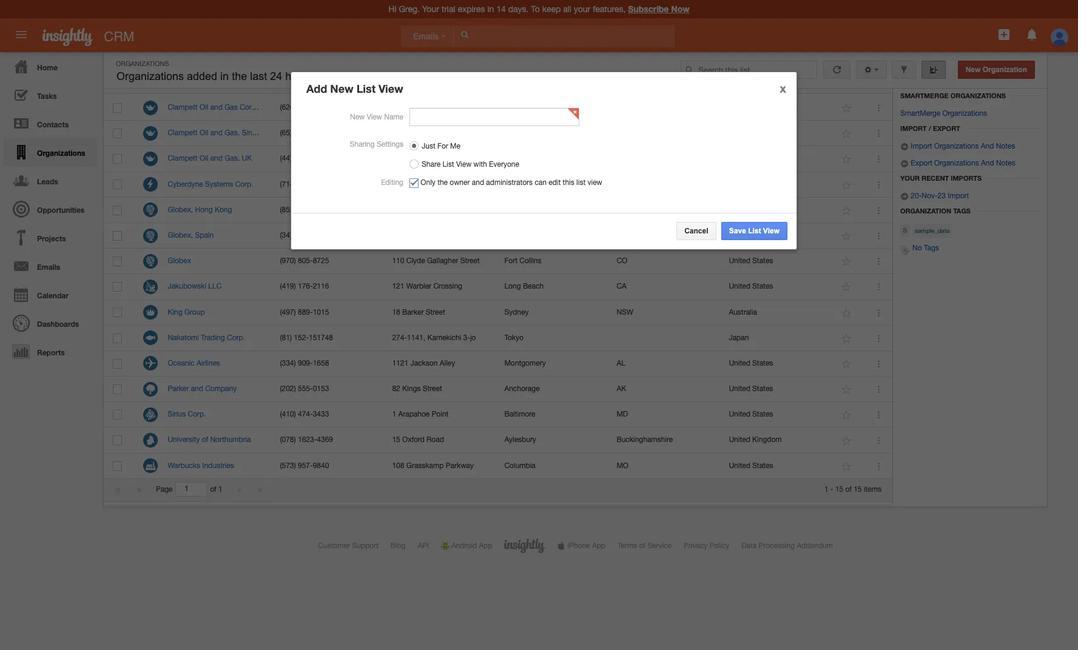 Task type: describe. For each thing, give the bounding box(es) containing it.
jo
[[471, 334, 476, 342]]

1000 escalon street cell
[[383, 95, 495, 121]]

row containing globex, hong kong
[[104, 198, 893, 223]]

follow image for palo alto
[[842, 103, 853, 114]]

united for ak
[[729, 385, 751, 393]]

customer support link
[[318, 542, 379, 551]]

0 horizontal spatial emails link
[[3, 252, 97, 281]]

row containing oceanic airlines
[[104, 351, 893, 377]]

organizations link
[[3, 138, 97, 166]]

smartmerge organizations link
[[901, 109, 988, 118]]

182-190 tai lin pai road
[[392, 206, 474, 214]]

anchorage
[[505, 385, 540, 393]]

mo cell
[[608, 454, 720, 480]]

organizations for organizations organizations added in the last 24 hours
[[117, 70, 184, 83]]

1141,
[[407, 334, 426, 342]]

oxford
[[403, 436, 425, 445]]

contacts
[[37, 120, 69, 129]]

ca cell
[[608, 275, 720, 300]]

0 horizontal spatial export
[[912, 159, 933, 168]]

clampett for clampett oil and gas corp.
[[168, 103, 198, 112]]

gas, for uk
[[225, 154, 240, 163]]

list for save list view
[[748, 227, 761, 236]]

me
[[450, 142, 461, 151]]

follow image for long beach
[[842, 282, 853, 294]]

(852) 26765046 cell
[[271, 198, 383, 223]]

baltimore
[[505, 411, 536, 419]]

smartmerge organizations
[[901, 109, 988, 118]]

app for android app
[[479, 542, 493, 551]]

import for import organizations and notes
[[912, 142, 933, 151]]

smartmerge for smartmerge organizations
[[901, 92, 949, 100]]

tokyo
[[505, 334, 524, 342]]

2 follow image from the top
[[842, 128, 853, 140]]

export organizations and notes link
[[901, 159, 1016, 168]]

organizations
[[951, 92, 1007, 100]]

and for export organizations and notes
[[982, 159, 995, 168]]

aylesbury cell
[[495, 428, 608, 454]]

policy
[[710, 542, 730, 551]]

cancel
[[685, 227, 709, 236]]

globex, for globex, hong kong
[[168, 206, 193, 214]]

82 kings street
[[392, 385, 442, 393]]

ak cell
[[608, 377, 720, 403]]

622050858
[[294, 231, 331, 240]]

united states cell for mo
[[720, 454, 832, 480]]

crossing
[[434, 283, 463, 291]]

1 horizontal spatial 23
[[938, 192, 947, 200]]

app for iphone app
[[593, 542, 606, 551]]

row containing organization name
[[104, 71, 893, 94]]

states for mo
[[753, 462, 774, 470]]

street for 18 barker street
[[426, 308, 446, 317]]

export organizations and notes
[[910, 159, 1016, 168]]

(626) 847-1294 cell
[[271, 95, 383, 121]]

108 grasskamp parkway
[[392, 462, 474, 470]]

street for 32 garona street
[[429, 180, 448, 189]]

lin
[[433, 206, 442, 214]]

bristol
[[505, 154, 526, 163]]

1 hong from the left
[[195, 206, 213, 214]]

follow image for bristol
[[842, 154, 853, 165]]

and for corp.
[[210, 103, 223, 112]]

united states cell for ak
[[720, 377, 832, 403]]

9840
[[313, 462, 329, 470]]

add new list view
[[306, 82, 403, 95]]

united states cell for al
[[720, 351, 832, 377]]

co cell
[[608, 249, 720, 275]]

follow image for fort collins
[[842, 256, 853, 268]]

23 inside cell
[[392, 154, 401, 163]]

207-
[[294, 154, 309, 163]]

/
[[929, 125, 932, 132]]

beach
[[523, 283, 544, 291]]

android app link
[[441, 542, 493, 551]]

can
[[535, 178, 547, 187]]

Only the owner and administrators can edit this list view checkbox
[[410, 178, 419, 188]]

follow image for sydney
[[842, 308, 853, 319]]

notes for export organizations and notes
[[997, 159, 1016, 168]]

corp. right trading
[[227, 334, 245, 342]]

pai
[[444, 206, 455, 214]]

administrators
[[486, 178, 533, 187]]

street for 1000 escalon street
[[439, 103, 458, 112]]

2 horizontal spatial organization
[[983, 66, 1028, 74]]

organizations for smartmerge organizations
[[943, 109, 988, 118]]

terms
[[618, 542, 638, 551]]

data
[[742, 542, 757, 551]]

japan cell
[[720, 326, 832, 351]]

jakubowski
[[168, 283, 206, 291]]

arapahoe
[[399, 411, 430, 419]]

new for new view name
[[350, 113, 365, 121]]

1 kong from the left
[[215, 206, 232, 214]]

organization name
[[168, 78, 234, 87]]

northumbria
[[210, 436, 251, 445]]

api link
[[418, 542, 429, 551]]

projects
[[37, 234, 66, 243]]

110
[[392, 257, 405, 265]]

api
[[418, 542, 429, 551]]

1121
[[392, 359, 409, 368]]

182-190 tai lin pai road cell
[[383, 198, 495, 223]]

0 horizontal spatial 1
[[219, 486, 223, 494]]

20-
[[912, 192, 923, 200]]

of inside row
[[202, 436, 208, 445]]

cyberdyne systems corp.
[[168, 180, 254, 189]]

tai
[[422, 206, 431, 214]]

street up 1000 escalon street
[[415, 78, 436, 87]]

123-
[[309, 154, 324, 163]]

kong inside hong kong 'cell'
[[525, 206, 542, 214]]

york
[[522, 180, 536, 189]]

row containing king group
[[104, 300, 893, 326]]

110 clyde gallagher street cell
[[383, 249, 495, 275]]

82
[[392, 385, 401, 393]]

subscribe
[[629, 4, 669, 14]]

(202) 555-0153
[[280, 385, 329, 393]]

row containing clampett oil and gas, singapore
[[104, 121, 893, 147]]

and for uk
[[210, 154, 223, 163]]

view left with
[[456, 160, 472, 169]]

globex link
[[168, 257, 197, 265]]

united for buckinghamshire
[[729, 436, 751, 445]]

hours
[[285, 70, 313, 83]]

of right 'terms'
[[640, 542, 646, 551]]

android app
[[452, 542, 493, 551]]

row group containing clampett oil and gas corp.
[[104, 95, 893, 480]]

united states for mo
[[729, 462, 774, 470]]

hong kong cell
[[495, 198, 608, 223]]

new organization
[[966, 66, 1028, 74]]

1 horizontal spatial 15
[[836, 486, 844, 494]]

23 druid woods cell
[[383, 147, 495, 172]]

1294
[[313, 103, 329, 112]]

no tags
[[913, 244, 940, 253]]

(334) 909-1658 cell
[[271, 351, 383, 377]]

row containing jakubowski llc
[[104, 275, 893, 300]]

iphone
[[568, 542, 591, 551]]

and right owner
[[472, 178, 484, 187]]

1 - 15 of 15 items
[[825, 486, 882, 494]]

82 kings street cell
[[383, 377, 495, 403]]

share
[[422, 160, 441, 169]]

row containing nakatomi trading corp.
[[104, 326, 893, 351]]

1 arapahoe point cell
[[383, 403, 495, 428]]

states for al
[[753, 359, 774, 368]]

follow image for anchorage
[[842, 384, 853, 396]]

added
[[187, 70, 217, 83]]

847-
[[298, 103, 313, 112]]

151748
[[309, 334, 333, 342]]

corp. right "gas"
[[240, 103, 258, 112]]

states for co
[[753, 257, 774, 265]]

(419)
[[280, 283, 296, 291]]

tasks link
[[3, 81, 97, 109]]

united for co
[[729, 257, 751, 265]]

spain cell
[[720, 223, 832, 249]]

1000
[[392, 103, 409, 112]]

15 oxford road
[[392, 436, 444, 445]]

systems
[[205, 180, 233, 189]]

organizations for import organizations and notes
[[935, 142, 980, 151]]

Search this list... text field
[[681, 61, 818, 79]]

555-
[[298, 385, 313, 393]]

957-
[[298, 462, 313, 470]]

united kingdom
[[729, 436, 782, 445]]

nakatomi
[[168, 334, 199, 342]]

united states for ak
[[729, 385, 774, 393]]

united for ca
[[729, 283, 751, 291]]

street for 82 kings street
[[423, 385, 442, 393]]

name inside row
[[214, 78, 234, 87]]

oil for clampett oil and gas, singapore (65) 64367228
[[200, 129, 208, 137]]

iphone app
[[568, 542, 606, 551]]

4 follow image from the top
[[842, 231, 853, 242]]

jakubowski llc link
[[168, 283, 228, 291]]

city
[[538, 180, 551, 189]]

(65)
[[280, 129, 292, 137]]

united states for ca
[[729, 283, 774, 291]]

editing
[[381, 178, 403, 187]]

3-
[[464, 334, 471, 342]]

point
[[432, 411, 449, 419]]

and right parker
[[191, 385, 203, 393]]

(078)
[[280, 436, 296, 445]]

152-
[[294, 334, 309, 342]]

row containing globex
[[104, 249, 893, 275]]

oil for clampett oil and gas, uk
[[200, 154, 208, 163]]

sirius corp.
[[168, 411, 206, 419]]

sydney cell
[[495, 300, 608, 326]]

0 vertical spatial export
[[934, 125, 961, 132]]

save list view button
[[722, 222, 788, 240]]

2 vertical spatial import
[[949, 192, 970, 200]]

new organization link
[[959, 61, 1036, 79]]

row containing sirius corp.
[[104, 403, 893, 428]]

kamekichi
[[428, 334, 462, 342]]

al cell
[[608, 351, 720, 377]]

row containing parker and company
[[104, 377, 893, 403]]

industries
[[202, 462, 234, 470]]



Task type: vqa. For each thing, say whether or not it's contained in the screenshot.
items
yes



Task type: locate. For each thing, give the bounding box(es) containing it.
1 globex, from the top
[[168, 206, 193, 214]]

4 states from the top
[[753, 385, 774, 393]]

row up tokyo
[[104, 300, 893, 326]]

0 vertical spatial road
[[457, 206, 474, 214]]

3 row from the top
[[104, 121, 893, 147]]

1 row from the top
[[104, 71, 893, 94]]

gas, left uk
[[225, 154, 240, 163]]

1 horizontal spatial spain
[[729, 231, 748, 240]]

new up sharing
[[350, 113, 365, 121]]

1 horizontal spatial the
[[438, 178, 448, 187]]

street right "barker"
[[426, 308, 446, 317]]

new york city cell
[[495, 172, 608, 198]]

notes
[[997, 142, 1016, 151], [997, 159, 1016, 168]]

list right save
[[748, 227, 761, 236]]

2 clampett from the top
[[168, 129, 198, 137]]

2 follow image from the top
[[842, 205, 853, 217]]

oil for clampett oil and gas corp.
[[200, 103, 208, 112]]

15 left items
[[854, 486, 863, 494]]

imports
[[952, 174, 982, 182]]

1 billing from the left
[[392, 78, 413, 87]]

and up export organizations and notes
[[982, 142, 995, 151]]

united states for co
[[729, 257, 774, 265]]

of right "-"
[[846, 486, 852, 494]]

2 vertical spatial organization
[[901, 207, 952, 215]]

columbia cell
[[495, 454, 608, 480]]

5 united states cell from the top
[[720, 403, 832, 428]]

export down smartmerge organizations link
[[934, 125, 961, 132]]

united for al
[[729, 359, 751, 368]]

1 smartmerge from the top
[[901, 92, 949, 100]]

support
[[352, 542, 379, 551]]

0 horizontal spatial name
[[214, 78, 234, 87]]

1 vertical spatial clampett
[[168, 129, 198, 137]]

(81) 152-151748 cell
[[271, 326, 383, 351]]

nsw cell
[[608, 300, 720, 326]]

organization up organizations
[[983, 66, 1028, 74]]

page
[[156, 486, 173, 494]]

1121 jackson alley cell
[[383, 351, 495, 377]]

row up bristol
[[104, 95, 893, 121]]

anchorage cell
[[495, 377, 608, 403]]

organization
[[983, 66, 1028, 74], [168, 78, 212, 87], [901, 207, 952, 215]]

14 row from the top
[[104, 403, 893, 428]]

2 oil from the top
[[200, 129, 208, 137]]

column header
[[495, 71, 607, 94]]

cell
[[608, 95, 720, 121], [720, 95, 832, 121], [383, 121, 495, 147], [495, 121, 608, 147], [608, 121, 720, 147], [720, 121, 832, 147], [608, 147, 720, 172], [720, 147, 832, 172], [608, 172, 720, 198], [720, 172, 832, 198], [608, 198, 720, 223], [383, 223, 495, 249], [495, 223, 608, 249], [608, 223, 720, 249], [608, 326, 720, 351]]

3 oil from the top
[[200, 154, 208, 163]]

2 globex, from the top
[[168, 231, 193, 240]]

2 united from the top
[[729, 283, 751, 291]]

row containing globex, spain
[[104, 223, 893, 249]]

row down the everyone
[[104, 172, 893, 198]]

hong inside 'cell'
[[505, 206, 523, 214]]

clampett oil and gas, uk
[[168, 154, 252, 163]]

gas, for singapore
[[225, 129, 240, 137]]

llc
[[208, 283, 222, 291]]

2 united states from the top
[[729, 283, 774, 291]]

8 follow image from the top
[[842, 461, 853, 473]]

11 row from the top
[[104, 326, 893, 351]]

list
[[577, 178, 586, 187]]

(078) 1623-4369
[[280, 436, 333, 445]]

sirius
[[168, 411, 186, 419]]

emails link up billing street
[[401, 25, 454, 47]]

23 up 'organization tags'
[[938, 192, 947, 200]]

5 follow image from the top
[[842, 333, 853, 345]]

clampett oil and gas, singapore (65) 64367228
[[168, 129, 326, 137]]

121 warbler crossing cell
[[383, 275, 495, 300]]

of down industries
[[210, 486, 217, 494]]

notes up export organizations and notes
[[997, 142, 1016, 151]]

1 horizontal spatial app
[[593, 542, 606, 551]]

2 vertical spatial list
[[748, 227, 761, 236]]

corp.
[[240, 103, 258, 112], [235, 180, 254, 189], [227, 334, 245, 342], [188, 411, 206, 419]]

globex, up globex
[[168, 231, 193, 240]]

united states cell for md
[[720, 403, 832, 428]]

row up palo
[[104, 71, 893, 94]]

street right gallagher
[[461, 257, 480, 265]]

the right only
[[438, 178, 448, 187]]

0 horizontal spatial billing
[[392, 78, 413, 87]]

0 horizontal spatial spain
[[195, 231, 214, 240]]

1 horizontal spatial emails link
[[401, 25, 454, 47]]

4 united states cell from the top
[[720, 377, 832, 403]]

1121 jackson alley
[[392, 359, 456, 368]]

2 vertical spatial clampett
[[168, 154, 198, 163]]

billing street
[[392, 78, 436, 87]]

1 for 1 arapahoe point
[[392, 411, 397, 419]]

home link
[[3, 52, 97, 81]]

4 follow image from the top
[[842, 282, 853, 294]]

1 left arapahoe
[[392, 411, 397, 419]]

(334) 909-1658
[[280, 359, 329, 368]]

1 horizontal spatial emails
[[413, 32, 441, 41]]

organizations for export organizations and notes
[[935, 159, 980, 168]]

row up baltimore
[[104, 377, 893, 403]]

leads
[[37, 177, 58, 186]]

united states cell up kingdom
[[720, 403, 832, 428]]

1 for 1 - 15 of 15 items
[[825, 486, 829, 494]]

road right oxford
[[427, 436, 444, 445]]

globex, for globex, spain
[[168, 231, 193, 240]]

121
[[392, 283, 405, 291]]

spain down china
[[729, 231, 748, 240]]

just
[[422, 142, 435, 151]]

billing country
[[729, 78, 780, 87]]

road
[[457, 206, 474, 214], [427, 436, 444, 445]]

(410)
[[280, 411, 296, 419]]

8725
[[313, 257, 329, 265]]

324-
[[298, 180, 313, 189]]

hong down the cyberdyne systems corp.
[[195, 206, 213, 214]]

united states cell for co
[[720, 249, 832, 275]]

1 vertical spatial smartmerge
[[901, 109, 941, 118]]

and up systems
[[210, 154, 223, 163]]

palo
[[505, 103, 519, 112]]

list up new view name
[[357, 82, 376, 95]]

clyde
[[407, 257, 425, 265]]

(334)
[[280, 359, 296, 368]]

states for ak
[[753, 385, 774, 393]]

1 vertical spatial organization
[[168, 78, 212, 87]]

road right pai at the left top of the page
[[457, 206, 474, 214]]

2 states from the top
[[753, 283, 774, 291]]

states for md
[[753, 411, 774, 419]]

3 follow image from the top
[[842, 154, 853, 165]]

list for share list view with everyone
[[443, 160, 454, 169]]

1 vertical spatial name
[[384, 113, 403, 121]]

6 united states cell from the top
[[720, 454, 832, 480]]

row up administrators
[[104, 147, 893, 172]]

states for ca
[[753, 283, 774, 291]]

2 row from the top
[[104, 95, 893, 121]]

long beach cell
[[495, 275, 608, 300]]

2 united states cell from the top
[[720, 275, 832, 300]]

1 inside cell
[[392, 411, 397, 419]]

1 follow image from the top
[[842, 180, 853, 191]]

import up the "tags"
[[949, 192, 970, 200]]

japan
[[729, 334, 749, 342]]

corp. right sirius
[[188, 411, 206, 419]]

new inside cell
[[505, 180, 520, 189]]

organization for organization name
[[168, 78, 212, 87]]

0 horizontal spatial organization
[[168, 78, 212, 87]]

108 grasskamp parkway cell
[[383, 454, 495, 480]]

your recent imports
[[901, 174, 982, 182]]

6 follow image from the top
[[842, 359, 853, 370]]

0 vertical spatial oil
[[200, 103, 208, 112]]

spain down globex, hong kong link
[[195, 231, 214, 240]]

organizations added in the last 24 hours button
[[114, 67, 316, 86]]

805-
[[298, 257, 313, 265]]

projects link
[[3, 223, 97, 252]]

1 united states from the top
[[729, 257, 774, 265]]

1 arapahoe point
[[392, 411, 449, 419]]

import for import / export
[[901, 125, 928, 132]]

gas, down "gas"
[[225, 129, 240, 137]]

list inside button
[[748, 227, 761, 236]]

only the owner and administrators can edit this list view
[[421, 178, 602, 187]]

palo alto cell
[[495, 95, 608, 121]]

corp. right systems
[[235, 180, 254, 189]]

and left "gas"
[[210, 103, 223, 112]]

(573)
[[280, 462, 296, 470]]

0 vertical spatial globex,
[[168, 206, 193, 214]]

sharing settings
[[350, 140, 403, 149]]

1 vertical spatial the
[[438, 178, 448, 187]]

follow image for tokyo
[[842, 333, 853, 345]]

bristol cell
[[495, 147, 608, 172]]

8 row from the top
[[104, 249, 893, 275]]

15 inside cell
[[392, 436, 401, 445]]

None text field
[[454, 25, 675, 47]]

row down the fort
[[104, 275, 893, 300]]

2 horizontal spatial 15
[[854, 486, 863, 494]]

import down /
[[912, 142, 933, 151]]

0 horizontal spatial the
[[232, 70, 247, 83]]

(65) 64367228 cell
[[271, 121, 383, 147]]

1 clampett from the top
[[168, 103, 198, 112]]

road inside cell
[[427, 436, 444, 445]]

kong down york
[[525, 206, 542, 214]]

1 horizontal spatial name
[[384, 113, 403, 121]]

(497) 889-1015 cell
[[271, 300, 383, 326]]

united states cell down japan
[[720, 351, 832, 377]]

2 app from the left
[[593, 542, 606, 551]]

android
[[452, 542, 477, 551]]

2 gas, from the top
[[225, 154, 240, 163]]

(573) 957-9840 cell
[[271, 454, 383, 480]]

china cell
[[720, 198, 832, 223]]

4 united from the top
[[729, 385, 751, 393]]

new for new york city
[[505, 180, 520, 189]]

None checkbox
[[113, 103, 122, 113], [113, 180, 122, 190], [113, 231, 122, 241], [113, 308, 122, 318], [113, 334, 122, 343], [113, 385, 122, 395], [113, 103, 122, 113], [113, 180, 122, 190], [113, 231, 122, 241], [113, 308, 122, 318], [113, 334, 122, 343], [113, 385, 122, 395]]

refresh list image
[[832, 66, 844, 74]]

emails inside navigation
[[37, 263, 60, 272]]

1 vertical spatial export
[[912, 159, 933, 168]]

2 spain from the left
[[729, 231, 748, 240]]

app right android at the left bottom of page
[[479, 542, 493, 551]]

organization tags
[[901, 207, 971, 215]]

row down tokyo
[[104, 351, 893, 377]]

clampett oil and gas, uk link
[[168, 154, 258, 163]]

(44)
[[280, 154, 292, 163]]

row up "aylesbury"
[[104, 403, 893, 428]]

5 row from the top
[[104, 172, 893, 198]]

1 horizontal spatial 1
[[392, 411, 397, 419]]

32 garona street cell
[[383, 172, 495, 198]]

row down "aylesbury"
[[104, 454, 893, 480]]

tokyo cell
[[495, 326, 608, 351]]

in
[[220, 70, 229, 83]]

2 vertical spatial oil
[[200, 154, 208, 163]]

row group
[[104, 95, 893, 480]]

1 horizontal spatial road
[[457, 206, 474, 214]]

23 left druid
[[392, 154, 401, 163]]

united states cell for ca
[[720, 275, 832, 300]]

13 row from the top
[[104, 377, 893, 403]]

street right escalon
[[439, 103, 458, 112]]

909-
[[298, 359, 313, 368]]

clampett
[[168, 103, 198, 112], [168, 129, 198, 137], [168, 154, 198, 163]]

9 row from the top
[[104, 275, 893, 300]]

0 vertical spatial smartmerge
[[901, 92, 949, 100]]

0 vertical spatial organization
[[983, 66, 1028, 74]]

calendar link
[[3, 281, 97, 309]]

export up your
[[912, 159, 933, 168]]

collins
[[520, 257, 542, 265]]

0 horizontal spatial road
[[427, 436, 444, 445]]

oil up the cyberdyne systems corp.
[[200, 154, 208, 163]]

1 horizontal spatial hong
[[505, 206, 523, 214]]

follow image for columbia
[[842, 461, 853, 473]]

1 spain from the left
[[195, 231, 214, 240]]

1 notes from the top
[[997, 142, 1016, 151]]

6 row from the top
[[104, 198, 893, 223]]

and for import organizations and notes
[[982, 142, 995, 151]]

1 horizontal spatial kong
[[525, 206, 542, 214]]

3 states from the top
[[753, 359, 774, 368]]

md cell
[[608, 403, 720, 428]]

fort
[[505, 257, 518, 265]]

0 vertical spatial notes
[[997, 142, 1016, 151]]

15 oxford road cell
[[383, 428, 495, 454]]

opportunities link
[[3, 195, 97, 223]]

smartmerge for smartmerge organizations
[[901, 109, 941, 118]]

list right share
[[443, 160, 454, 169]]

(202) 555-0153 cell
[[271, 377, 383, 403]]

(714) 324-9472 cell
[[271, 172, 383, 198]]

follow image for montgomery
[[842, 359, 853, 370]]

1 vertical spatial emails link
[[3, 252, 97, 281]]

274-
[[392, 334, 407, 342]]

(078) 1623-4369 cell
[[271, 428, 383, 454]]

3 follow image from the top
[[842, 256, 853, 268]]

app right iphone
[[593, 542, 606, 551]]

import organizations and notes
[[910, 142, 1016, 151]]

0 horizontal spatial kong
[[215, 206, 232, 214]]

leads link
[[3, 166, 97, 195]]

274-1141, kamekichi 3-jo cell
[[383, 326, 495, 351]]

row containing cyberdyne systems corp.
[[104, 172, 893, 198]]

2 notes from the top
[[997, 159, 1016, 168]]

3 clampett from the top
[[168, 154, 198, 163]]

united for md
[[729, 411, 751, 419]]

190
[[407, 206, 420, 214]]

(852) 26765046
[[280, 206, 331, 214]]

fort collins cell
[[495, 249, 608, 275]]

notes for import organizations and notes
[[997, 142, 1016, 151]]

0 vertical spatial name
[[214, 78, 234, 87]]

1 follow image from the top
[[842, 103, 853, 114]]

18 barker street cell
[[383, 300, 495, 326]]

follow image for hong kong
[[842, 205, 853, 217]]

notifications image
[[1025, 27, 1040, 42]]

(852)
[[280, 206, 296, 214]]

organization inside row
[[168, 78, 212, 87]]

clampett for clampett oil and gas, uk
[[168, 154, 198, 163]]

0 horizontal spatial 15
[[392, 436, 401, 445]]

dashboards link
[[3, 309, 97, 338]]

columbia
[[505, 462, 536, 470]]

15 left oxford
[[392, 436, 401, 445]]

3 united states cell from the top
[[720, 351, 832, 377]]

follow image
[[842, 180, 853, 191], [842, 205, 853, 217], [842, 256, 853, 268], [842, 282, 853, 294], [842, 333, 853, 345], [842, 410, 853, 422], [842, 436, 853, 447]]

united for mo
[[729, 462, 751, 470]]

clampett oil and gas corp. link
[[168, 103, 264, 112]]

the right the in
[[232, 70, 247, 83]]

6 united from the top
[[729, 436, 751, 445]]

(410) 474-3433 cell
[[271, 403, 383, 428]]

baltimore cell
[[495, 403, 608, 428]]

10 row from the top
[[104, 300, 893, 326]]

(34) 622050858 cell
[[271, 223, 383, 249]]

0 horizontal spatial hong
[[195, 206, 213, 214]]

row containing university of northumbria
[[104, 428, 893, 454]]

5 follow image from the top
[[842, 308, 853, 319]]

new left york
[[505, 180, 520, 189]]

(419) 176-2116 cell
[[271, 275, 383, 300]]

road inside "cell"
[[457, 206, 474, 214]]

row down palo
[[104, 121, 893, 147]]

1 vertical spatial import
[[912, 142, 933, 151]]

1 vertical spatial and
[[982, 159, 995, 168]]

clampett down organization name on the left top of the page
[[168, 103, 198, 112]]

navigation containing home
[[0, 52, 97, 366]]

united states cell down save list view button
[[720, 249, 832, 275]]

1 states from the top
[[753, 257, 774, 265]]

sharing
[[350, 140, 375, 149]]

23 druid woods
[[392, 154, 445, 163]]

6 states from the top
[[753, 462, 774, 470]]

united states for md
[[729, 411, 774, 419]]

None text field
[[410, 108, 580, 126]]

(970)
[[280, 257, 296, 265]]

row containing clampett oil and gas corp.
[[104, 95, 893, 121]]

row containing warbucks industries
[[104, 454, 893, 480]]

15 row from the top
[[104, 428, 893, 454]]

3 united from the top
[[729, 359, 751, 368]]

1 horizontal spatial list
[[443, 160, 454, 169]]

import left /
[[901, 125, 928, 132]]

0 vertical spatial the
[[232, 70, 247, 83]]

7 united from the top
[[729, 462, 751, 470]]

4 united states from the top
[[729, 385, 774, 393]]

follow image
[[842, 103, 853, 114], [842, 128, 853, 140], [842, 154, 853, 165], [842, 231, 853, 242], [842, 308, 853, 319], [842, 359, 853, 370], [842, 384, 853, 396], [842, 461, 853, 473]]

view down china cell on the top right
[[763, 227, 780, 236]]

2 and from the top
[[982, 159, 995, 168]]

0 horizontal spatial list
[[357, 82, 376, 95]]

1 vertical spatial oil
[[200, 129, 208, 137]]

4 row from the top
[[104, 147, 893, 172]]

parker
[[168, 385, 189, 393]]

kong down systems
[[215, 206, 232, 214]]

united states cell down kingdom
[[720, 454, 832, 480]]

customer
[[318, 542, 350, 551]]

(497) 889-1015
[[280, 308, 329, 317]]

1 vertical spatial gas,
[[225, 154, 240, 163]]

and
[[982, 142, 995, 151], [982, 159, 995, 168]]

1 and from the top
[[982, 142, 995, 151]]

hong down only the owner and administrators can edit this list view
[[505, 206, 523, 214]]

1 united states cell from the top
[[720, 249, 832, 275]]

5 united states from the top
[[729, 411, 774, 419]]

billing left country
[[729, 78, 750, 87]]

organization up clampett oil and gas corp.
[[168, 78, 212, 87]]

(497)
[[280, 308, 296, 317]]

0 horizontal spatial 23
[[392, 154, 401, 163]]

2 horizontal spatial list
[[748, 227, 761, 236]]

follow image for aylesbury
[[842, 436, 853, 447]]

united states cell up australia
[[720, 275, 832, 300]]

emails up billing street
[[413, 32, 441, 41]]

7 follow image from the top
[[842, 384, 853, 396]]

12 row from the top
[[104, 351, 893, 377]]

row containing clampett oil and gas, uk
[[104, 147, 893, 172]]

0 vertical spatial and
[[982, 142, 995, 151]]

the inside organizations organizations added in the last 24 hours
[[232, 70, 247, 83]]

None radio
[[410, 141, 419, 151], [410, 160, 419, 169], [410, 141, 419, 151], [410, 160, 419, 169]]

6 united states from the top
[[729, 462, 774, 470]]

1 vertical spatial list
[[443, 160, 454, 169]]

buckinghamshire cell
[[608, 428, 720, 454]]

new for new organization
[[966, 66, 981, 74]]

1 app from the left
[[479, 542, 493, 551]]

16 row from the top
[[104, 454, 893, 480]]

navigation
[[0, 52, 97, 366]]

0 vertical spatial emails
[[413, 32, 441, 41]]

1 gas, from the top
[[225, 129, 240, 137]]

united states cell
[[720, 249, 832, 275], [720, 275, 832, 300], [720, 351, 832, 377], [720, 377, 832, 403], [720, 403, 832, 428], [720, 454, 832, 480]]

sydney
[[505, 308, 529, 317]]

clampett up clampett oil and gas, uk
[[168, 129, 198, 137]]

5 united from the top
[[729, 411, 751, 419]]

row down sydney
[[104, 326, 893, 351]]

row down administrators
[[104, 198, 893, 223]]

1 horizontal spatial billing
[[729, 78, 750, 87]]

15 right "-"
[[836, 486, 844, 494]]

emails link down 'projects'
[[3, 252, 97, 281]]

0 vertical spatial gas,
[[225, 129, 240, 137]]

row up long
[[104, 249, 893, 275]]

montgomery cell
[[495, 351, 608, 377]]

show sidebar image
[[930, 66, 938, 74]]

row up the fort
[[104, 223, 893, 249]]

1 horizontal spatial export
[[934, 125, 961, 132]]

billing up 1000
[[392, 78, 413, 87]]

oil up clampett oil and gas, uk
[[200, 129, 208, 137]]

view up 'sharing settings'
[[367, 113, 382, 121]]

(970) 805-8725 cell
[[271, 249, 383, 275]]

(714) 324-9472
[[280, 180, 329, 189]]

and for singapore
[[210, 129, 223, 137]]

row
[[104, 71, 893, 94], [104, 95, 893, 121], [104, 121, 893, 147], [104, 147, 893, 172], [104, 172, 893, 198], [104, 198, 893, 223], [104, 223, 893, 249], [104, 249, 893, 275], [104, 275, 893, 300], [104, 300, 893, 326], [104, 326, 893, 351], [104, 351, 893, 377], [104, 377, 893, 403], [104, 403, 893, 428], [104, 428, 893, 454], [104, 454, 893, 480]]

organization down nov-
[[901, 207, 952, 215]]

view up 1000
[[379, 82, 403, 95]]

1 oil from the top
[[200, 103, 208, 112]]

save
[[729, 227, 746, 236]]

street down share
[[429, 180, 448, 189]]

privacy policy link
[[684, 542, 730, 551]]

0 vertical spatial emails link
[[401, 25, 454, 47]]

your
[[901, 174, 920, 182]]

follow image for new york city
[[842, 180, 853, 191]]

(44) 207-123-4567 cell
[[271, 147, 383, 172]]

of right university
[[202, 436, 208, 445]]

woods
[[422, 154, 445, 163]]

addendum
[[798, 542, 833, 551]]

calendar
[[37, 291, 69, 301]]

view
[[379, 82, 403, 95], [367, 113, 382, 121], [456, 160, 472, 169], [763, 227, 780, 236]]

0 horizontal spatial app
[[479, 542, 493, 551]]

0 horizontal spatial emails
[[37, 263, 60, 272]]

new up (626) 847-1294 cell
[[330, 82, 353, 95]]

1 vertical spatial road
[[427, 436, 444, 445]]

1 left "-"
[[825, 486, 829, 494]]

recycle bin
[[913, 77, 958, 85]]

1 vertical spatial globex,
[[168, 231, 193, 240]]

nov-
[[923, 192, 938, 200]]

1 vertical spatial emails
[[37, 263, 60, 272]]

notes down import organizations and notes
[[997, 159, 1016, 168]]

2 billing from the left
[[729, 78, 750, 87]]

md
[[617, 411, 629, 419]]

united states cell down japan cell
[[720, 377, 832, 403]]

(202)
[[280, 385, 296, 393]]

0 vertical spatial clampett
[[168, 103, 198, 112]]

export
[[934, 125, 961, 132], [912, 159, 933, 168]]

settings
[[377, 140, 403, 149]]

organization for organization tags
[[901, 207, 952, 215]]

spain inside spain cell
[[729, 231, 748, 240]]

7 follow image from the top
[[842, 436, 853, 447]]

import organizations and notes link
[[901, 142, 1016, 151]]

crm
[[104, 29, 134, 44]]

3 united states from the top
[[729, 359, 774, 368]]

1 down industries
[[219, 486, 223, 494]]

1 vertical spatial notes
[[997, 159, 1016, 168]]

trading
[[201, 334, 225, 342]]

0 vertical spatial import
[[901, 125, 928, 132]]

united states for al
[[729, 359, 774, 368]]

clampett for clampett oil and gas, singapore (65) 64367228
[[168, 129, 198, 137]]

5 states from the top
[[753, 411, 774, 419]]

parker and company link
[[168, 385, 243, 393]]

oil down organization name on the left top of the page
[[200, 103, 208, 112]]

None checkbox
[[113, 78, 122, 87], [113, 129, 122, 138], [113, 154, 122, 164], [113, 206, 122, 215], [113, 257, 122, 267], [113, 282, 122, 292], [113, 359, 122, 369], [113, 411, 122, 420], [113, 436, 122, 446], [113, 462, 122, 471], [113, 78, 122, 87], [113, 129, 122, 138], [113, 154, 122, 164], [113, 206, 122, 215], [113, 257, 122, 267], [113, 282, 122, 292], [113, 359, 122, 369], [113, 411, 122, 420], [113, 436, 122, 446], [113, 462, 122, 471]]

row up columbia
[[104, 428, 893, 454]]

smartmerge down recycle
[[901, 92, 949, 100]]

1 vertical spatial 23
[[938, 192, 947, 200]]

united inside united kingdom cell
[[729, 436, 751, 445]]

7 row from the top
[[104, 223, 893, 249]]

-
[[831, 486, 834, 494]]

bin
[[947, 77, 958, 85]]

1 united from the top
[[729, 257, 751, 265]]

and up imports on the right top of the page
[[982, 159, 995, 168]]

6 follow image from the top
[[842, 410, 853, 422]]

smartmerge up /
[[901, 109, 941, 118]]

view inside save list view button
[[763, 227, 780, 236]]

australia cell
[[720, 300, 832, 326]]

2 smartmerge from the top
[[901, 109, 941, 118]]

and down clampett oil and gas corp. link at the top left of the page
[[210, 129, 223, 137]]

follow image for baltimore
[[842, 410, 853, 422]]

billing for billing country
[[729, 78, 750, 87]]

2 kong from the left
[[525, 206, 542, 214]]

billing for billing street
[[392, 78, 413, 87]]

emails up calendar link
[[37, 263, 60, 272]]

recycle
[[913, 77, 945, 85]]

new up organizations
[[966, 66, 981, 74]]

2 horizontal spatial 1
[[825, 486, 829, 494]]

0 vertical spatial list
[[357, 82, 376, 95]]

clampett up cyberdyne
[[168, 154, 198, 163]]

united kingdom cell
[[720, 428, 832, 454]]

2 hong from the left
[[505, 206, 523, 214]]

1 horizontal spatial organization
[[901, 207, 952, 215]]

0 vertical spatial 23
[[392, 154, 401, 163]]



